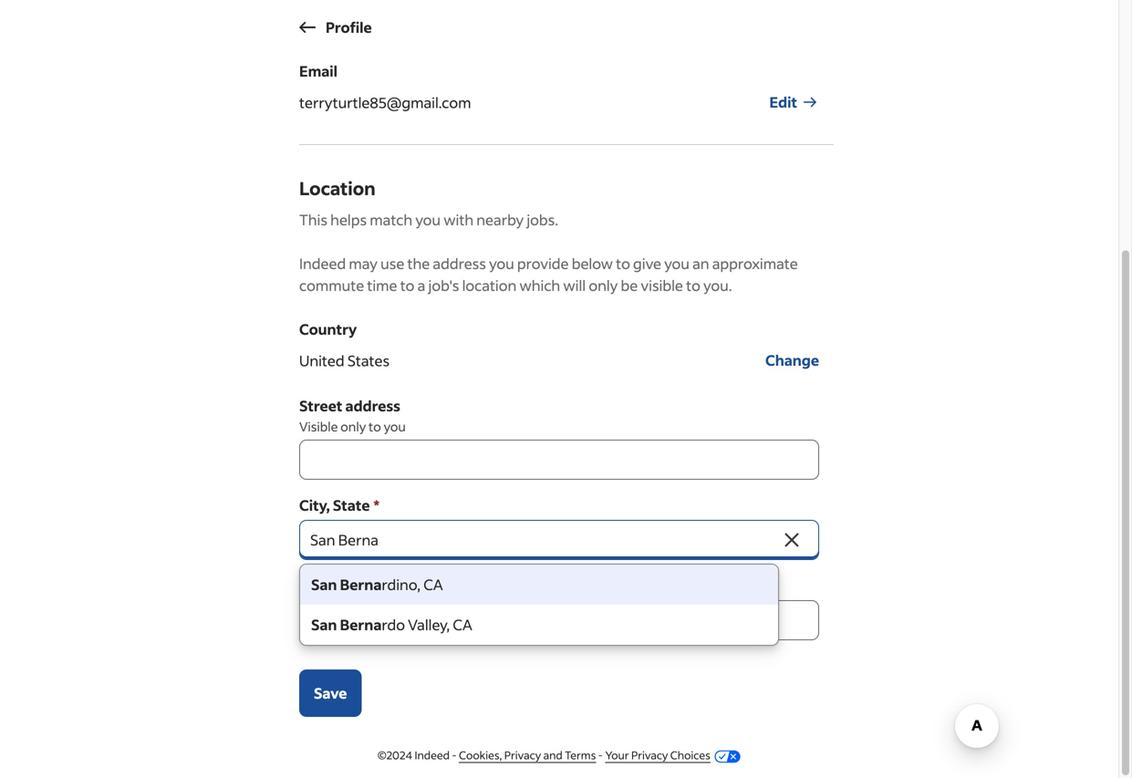 Task type: locate. For each thing, give the bounding box(es) containing it.
©2024
[[378, 748, 413, 762]]

to left a
[[400, 276, 415, 295]]

state
[[333, 496, 370, 515]]

0 vertical spatial only
[[589, 276, 618, 295]]

Postal code field
[[299, 600, 819, 641]]

san for san berna rdo valley, ca
[[311, 615, 337, 634]]

address down states
[[345, 396, 400, 415]]

san down postal
[[311, 615, 337, 634]]

2 privacy from the left
[[631, 748, 668, 762]]

0 vertical spatial address
[[433, 254, 486, 273]]

1 vertical spatial san
[[311, 615, 337, 634]]

you.
[[704, 276, 732, 295]]

to up be
[[616, 254, 630, 273]]

provide
[[517, 254, 569, 273]]

1 san from the top
[[311, 575, 337, 594]]

1 privacy from the left
[[504, 748, 541, 762]]

change
[[766, 351, 819, 370]]

0 horizontal spatial privacy
[[504, 748, 541, 762]]

1 horizontal spatial -
[[598, 748, 603, 762]]

ca right valley,
[[453, 615, 473, 634]]

your privacy choices link
[[605, 748, 711, 763]]

indeed right "©2024" in the bottom left of the page
[[415, 748, 450, 762]]

edit link
[[770, 82, 819, 122]]

terryturtle 85@gmail.com
[[299, 93, 471, 112]]

save button
[[299, 670, 362, 717]]

0 vertical spatial ca
[[424, 575, 443, 594]]

0 horizontal spatial address
[[345, 396, 400, 415]]

give
[[633, 254, 662, 273]]

ca right the rdino,
[[424, 575, 443, 594]]

0 vertical spatial berna
[[340, 575, 382, 594]]

0 horizontal spatial -
[[452, 748, 457, 762]]

2 san from the top
[[311, 615, 337, 634]]

united states
[[299, 351, 390, 370]]

you down states
[[384, 418, 406, 435]]

be
[[621, 276, 638, 295]]

None field
[[299, 520, 779, 560]]

1 horizontal spatial privacy
[[631, 748, 668, 762]]

only down the below
[[589, 276, 618, 295]]

privacy
[[504, 748, 541, 762], [631, 748, 668, 762]]

match
[[370, 210, 413, 229]]

your
[[605, 748, 629, 762]]

1 vertical spatial address
[[345, 396, 400, 415]]

to
[[616, 254, 630, 273], [400, 276, 415, 295], [686, 276, 701, 295], [369, 418, 381, 435]]

2 - from the left
[[598, 748, 603, 762]]

1 vertical spatial berna
[[340, 615, 382, 634]]

berna for rdo valley, ca
[[340, 615, 382, 634]]

a
[[418, 276, 426, 295]]

to right visible
[[369, 418, 381, 435]]

email
[[299, 62, 338, 80]]

1 vertical spatial ca
[[453, 615, 473, 634]]

helps
[[330, 210, 367, 229]]

address up job's
[[433, 254, 486, 273]]

1 horizontal spatial only
[[589, 276, 618, 295]]

-
[[452, 748, 457, 762], [598, 748, 603, 762]]

indeed inside the indeed may use the address you provide below to give you an approximate commute time to a job's location which will only be visible to you.
[[299, 254, 346, 273]]

san left 'code' on the left bottom
[[311, 575, 337, 594]]

- left your
[[598, 748, 603, 762]]

san
[[311, 575, 337, 594], [311, 615, 337, 634]]

1 vertical spatial only
[[341, 418, 366, 435]]

0 horizontal spatial indeed
[[299, 254, 346, 273]]

1 horizontal spatial address
[[433, 254, 486, 273]]

change button
[[766, 340, 819, 381]]

0 horizontal spatial only
[[341, 418, 366, 435]]

2 berna from the top
[[340, 615, 382, 634]]

0 vertical spatial san
[[311, 575, 337, 594]]

ca
[[424, 575, 443, 594], [453, 615, 473, 634]]

nearby
[[477, 210, 524, 229]]

indeed
[[299, 254, 346, 273], [415, 748, 450, 762]]

terms
[[565, 748, 596, 762]]

indeed may use the address you provide below to give you an approximate commute time to a job's location which will only be visible to you.
[[299, 254, 798, 295]]

berna
[[340, 575, 382, 594], [340, 615, 382, 634]]

indeed up the commute
[[299, 254, 346, 273]]

use
[[381, 254, 405, 273]]

choices
[[670, 748, 711, 762]]

address
[[433, 254, 486, 273], [345, 396, 400, 415]]

privacy right your
[[631, 748, 668, 762]]

rdino,
[[382, 575, 421, 594]]

1 vertical spatial indeed
[[415, 748, 450, 762]]

approximate
[[712, 254, 798, 273]]

terryturtle
[[299, 93, 370, 112]]

privacy left and
[[504, 748, 541, 762]]

list box
[[299, 564, 779, 646]]

1 horizontal spatial ca
[[453, 615, 473, 634]]

1 berna from the top
[[340, 575, 382, 594]]

you left with
[[416, 210, 441, 229]]

0 vertical spatial indeed
[[299, 254, 346, 273]]

city,
[[299, 496, 330, 515]]

1 horizontal spatial indeed
[[415, 748, 450, 762]]

this helps match you with nearby jobs.
[[299, 210, 558, 229]]

only
[[589, 276, 618, 295], [341, 418, 366, 435]]

time
[[367, 276, 397, 295]]

- left cookies, on the bottom
[[452, 748, 457, 762]]

you
[[416, 210, 441, 229], [489, 254, 514, 273], [665, 254, 690, 273], [384, 418, 406, 435]]

city, state *
[[299, 496, 380, 515]]

only right visible
[[341, 418, 366, 435]]



Task type: describe. For each thing, give the bounding box(es) containing it.
states
[[347, 351, 390, 370]]

the
[[407, 254, 430, 273]]

visible
[[299, 418, 338, 435]]

address inside street address visible only to you
[[345, 396, 400, 415]]

you inside street address visible only to you
[[384, 418, 406, 435]]

valley,
[[408, 615, 450, 634]]

contact information element
[[299, 0, 834, 717]]

you left an on the top of page
[[665, 254, 690, 273]]

edit
[[770, 93, 798, 111]]

0 horizontal spatial ca
[[424, 575, 443, 594]]

cookies, privacy and terms link
[[459, 748, 596, 763]]

which
[[520, 276, 560, 295]]

code
[[345, 576, 379, 595]]

street address visible only to you
[[299, 396, 406, 435]]

postal
[[299, 576, 342, 595]]

san berna rdo valley, ca
[[311, 615, 473, 634]]

location
[[462, 276, 517, 295]]

below
[[572, 254, 613, 273]]

profile
[[326, 18, 372, 36]]

list box containing san
[[299, 564, 779, 646]]

visible
[[641, 276, 683, 295]]

postal code
[[299, 576, 379, 595]]

united
[[299, 351, 345, 370]]

you up location on the left
[[489, 254, 514, 273]]

only inside street address visible only to you
[[341, 418, 366, 435]]

85@gmail.com
[[370, 93, 471, 112]]

this
[[299, 210, 328, 229]]

with
[[444, 210, 474, 229]]

1 - from the left
[[452, 748, 457, 762]]

commute
[[299, 276, 364, 295]]

and
[[543, 748, 563, 762]]

*
[[374, 496, 380, 515]]

profile link
[[288, 7, 384, 47]]

job's
[[428, 276, 459, 295]]

will
[[563, 276, 586, 295]]

may
[[349, 254, 378, 273]]

location
[[299, 176, 376, 200]]

san berna rdino, ca
[[311, 575, 443, 594]]

only inside the indeed may use the address you provide below to give you an approximate commute time to a job's location which will only be visible to you.
[[589, 276, 618, 295]]

san for san berna rdino, ca
[[311, 575, 337, 594]]

rdo
[[382, 615, 405, 634]]

cookies,
[[459, 748, 502, 762]]

save
[[314, 684, 347, 703]]

to inside street address visible only to you
[[369, 418, 381, 435]]

Street address field
[[299, 440, 819, 480]]

address inside the indeed may use the address you provide below to give you an approximate commute time to a job's location which will only be visible to you.
[[433, 254, 486, 273]]

to down an on the top of page
[[686, 276, 701, 295]]

country
[[299, 320, 357, 339]]

jobs.
[[527, 210, 558, 229]]

an
[[693, 254, 710, 273]]

berna for rdino, ca
[[340, 575, 382, 594]]

street
[[299, 396, 343, 415]]

©2024 indeed - cookies, privacy and terms - your privacy choices
[[378, 748, 711, 762]]



Task type: vqa. For each thing, say whether or not it's contained in the screenshot.
alert inside Job titles "group"
no



